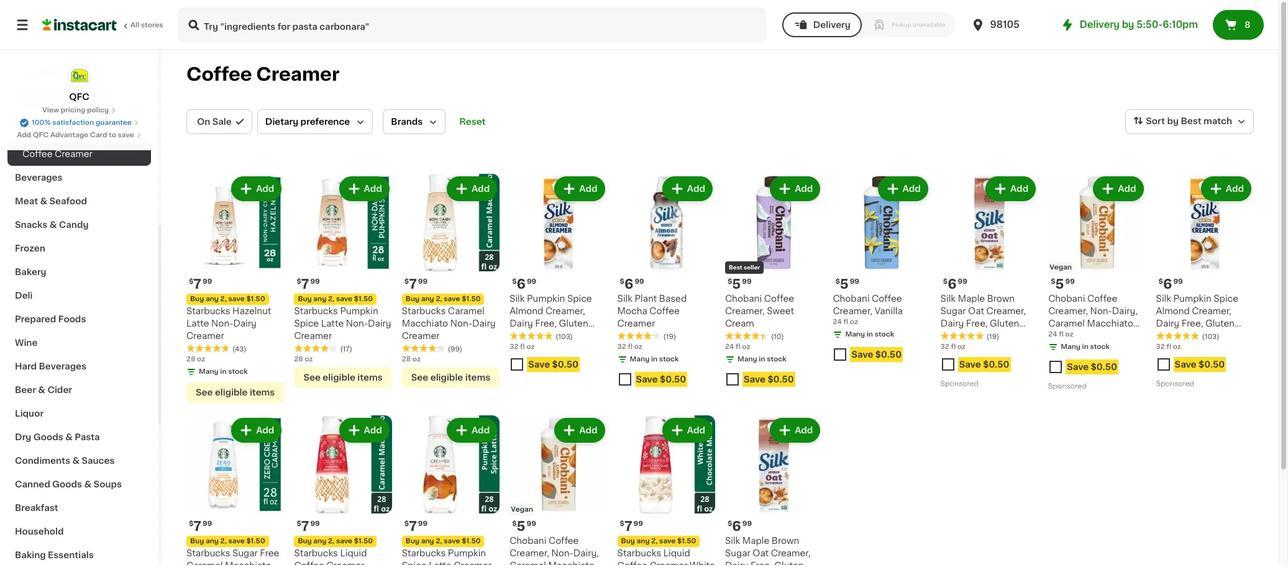 Task type: vqa. For each thing, say whether or not it's contained in the screenshot.
(43)
yes



Task type: describe. For each thing, give the bounding box(es) containing it.
caramel inside starbucks caramel macchiato non-dairy creamer
[[448, 307, 485, 316]]

sale
[[212, 117, 232, 126]]

silk plant based mocha coffee creamer
[[618, 295, 687, 328]]

baking
[[15, 551, 46, 560]]

100% satisfaction guarantee button
[[19, 116, 139, 128]]

$ 7 99 for starbucks liquid coffee creame
[[297, 520, 320, 533]]

beverages link
[[7, 166, 151, 190]]

28 oz for starbucks pumpkin spice latte non-dairy creamer
[[294, 356, 313, 363]]

2, for starbucks hazelnut latte non-dairy creamer
[[220, 296, 227, 303]]

7 for starbucks hazelnut latte non-dairy creamer
[[193, 278, 201, 291]]

$1.50 for starbucks hazelnut latte non-dairy creamer
[[246, 296, 265, 303]]

cream up policy
[[85, 90, 114, 99]]

(19) for creamer,
[[987, 334, 1000, 341]]

oz inside the chobani coffee creamer, vanilla 24 fl oz
[[850, 319, 858, 326]]

starbucks liquid coffee creame
[[294, 549, 370, 566]]

dry goods & pasta link
[[7, 426, 151, 449]]

guarantee
[[96, 119, 132, 126]]

stock down vanilla in the bottom of the page
[[875, 332, 894, 338]]

essentials
[[48, 551, 94, 560]]

brown for silk maple brown sugar oat creamer, dairy free, gluten free, soy free
[[987, 295, 1015, 304]]

meat & seafood
[[15, 197, 87, 206]]

sponsored badge image for soy
[[1156, 381, 1194, 388]]

chobani for chobani coffee creamer, non-dairy, caramel macchia
[[510, 537, 546, 546]]

condiments
[[15, 457, 70, 466]]

dietary preference
[[265, 117, 350, 126]]

add inside add qfc advantage card to save link
[[17, 132, 31, 139]]

coffee inside starbucks liquid coffee creamer whit
[[618, 562, 648, 566]]

caramel inside starbucks sugar free caramel macchiat
[[186, 562, 223, 566]]

creamer inside starbucks liquid coffee creamer whit
[[650, 562, 688, 566]]

beer
[[15, 386, 36, 395]]

latte for starbucks pumpkin spice latte non-dairy creamer
[[321, 320, 344, 328]]

$ 5 99 for chobani coffee creamer, vanilla
[[836, 278, 860, 291]]

best seller
[[729, 265, 760, 271]]

sweet
[[767, 307, 794, 316]]

coffee inside starbucks liquid coffee creame
[[294, 562, 324, 566]]

creamer, inside chobani coffee creamer, sweet cream
[[725, 307, 765, 316]]

beer & cider link
[[7, 378, 151, 402]]

latte inside starbucks hazelnut latte non-dairy creamer
[[186, 320, 209, 328]]

3 32 fl oz from the left
[[618, 344, 643, 351]]

liquor link
[[7, 402, 151, 426]]

on sale button
[[186, 109, 252, 134]]

& inside 'link'
[[42, 43, 49, 52]]

condiments & sauces
[[15, 457, 115, 466]]

non- inside starbucks pumpkin spice latte non-dairy creamer
[[346, 320, 368, 328]]

seller
[[744, 265, 760, 271]]

see eligible items button for macchiato
[[402, 368, 500, 389]]

0 vertical spatial beverages
[[15, 173, 63, 182]]

(17)
[[340, 346, 352, 353]]

8
[[1245, 21, 1251, 29]]

best match
[[1181, 117, 1232, 126]]

any for starbucks liquid coffee creamer whit
[[637, 538, 650, 545]]

$1.50 for starbucks pumpkin spice latte non-dairy creamer
[[354, 296, 373, 303]]

silk maple brown sugar oat creamer, dairy free, gluten free, soy free
[[941, 295, 1026, 341]]

(19) for creamer
[[664, 334, 676, 341]]

prepared foods
[[15, 315, 86, 324]]

buy for starbucks liquid coffee creame
[[298, 538, 312, 545]]

non- for starbucks hazelnut latte non-dairy creamer
[[211, 320, 233, 328]]

chobani for chobani coffee creamer, sweet cream
[[725, 295, 762, 304]]

snacks & candy
[[15, 221, 89, 229]]

chobani for chobani coffee creamer, vanilla 24 fl oz
[[833, 295, 870, 304]]

starbucks liquid coffee creamer whit
[[618, 549, 715, 566]]

cream inside chobani coffee creamer, sweet cream
[[725, 320, 754, 328]]

sort by
[[1146, 117, 1179, 126]]

2, for starbucks pumpkin spice latte non-dairy creamer
[[328, 296, 335, 303]]

hazelnut
[[232, 307, 271, 316]]

sour cream & cream cheese link
[[7, 83, 151, 119]]

$ 7 99 for starbucks caramel macchiato non-dairy creamer
[[404, 278, 428, 291]]

frozen
[[15, 244, 45, 253]]

in down the chobani coffee creamer, vanilla 24 fl oz
[[867, 332, 873, 338]]

stock for 5
[[767, 356, 787, 363]]

plant
[[635, 295, 657, 304]]

items for starbucks hazelnut latte non-dairy creamer
[[250, 389, 275, 397]]

service type group
[[782, 12, 956, 37]]

qfc link
[[67, 65, 91, 103]]

buy for starbucks pumpkin spice latte creamer
[[406, 538, 420, 545]]

many down flavored
[[1061, 344, 1081, 351]]

sour
[[22, 90, 42, 99]]

28 for starbucks pumpkin spice latte non-dairy creamer
[[294, 356, 303, 363]]

creamer, inside silk maple brown sugar oat creamer, dairy free, gluten free, soy free
[[987, 307, 1026, 316]]

5 for chobani coffee creamer, non-dairy, caramel macchiato flavored
[[1056, 278, 1064, 291]]

5 for chobani coffee creamer, non-dairy, caramel macchia
[[517, 520, 525, 533]]

$ 5 99 for chobani coffee creamer, sweet cream
[[728, 278, 752, 291]]

see eligible items button for latte
[[186, 382, 284, 404]]

starbucks for starbucks sugar free caramel macchiat
[[186, 549, 230, 558]]

delivery by 5:50-6:10pm link
[[1060, 17, 1198, 32]]

on
[[197, 117, 210, 126]]

qfc logo image
[[67, 65, 91, 88]]

2 soy from the left
[[533, 332, 550, 341]]

non- for starbucks caramel macchiato non-dairy creamer
[[450, 320, 472, 328]]

brands
[[391, 117, 423, 126]]

see eligible items for macchiato
[[411, 374, 490, 382]]

coffee inside chobani coffee creamer, sweet cream
[[764, 295, 794, 304]]

on sale
[[197, 117, 232, 126]]

liquid for starbucks liquid coffee creamer whit
[[664, 549, 690, 558]]

0 horizontal spatial coffee creamer
[[22, 150, 93, 158]]

1 32 from the left
[[941, 344, 950, 351]]

cream down view
[[22, 126, 51, 135]]

vanilla
[[875, 307, 903, 316]]

2 almond from the left
[[1156, 307, 1190, 316]]

7 for starbucks caramel macchiato non-dairy creamer
[[409, 278, 417, 291]]

any for starbucks sugar free caramel macchiat
[[206, 538, 219, 545]]

Search field
[[179, 9, 765, 41]]

half & half link
[[7, 35, 151, 59]]

save for starbucks sugar free caramel macchiat
[[228, 538, 245, 545]]

0 vertical spatial 24 fl oz
[[1049, 332, 1074, 338]]

dry
[[15, 433, 31, 442]]

100% satisfaction guarantee
[[32, 119, 132, 126]]

caramel inside chobani coffee creamer, non-dairy, caramel macchia
[[510, 562, 546, 566]]

sour cream & cream cheese
[[22, 90, 114, 111]]

delivery button
[[782, 12, 862, 37]]

starbucks caramel macchiato non-dairy creamer
[[402, 307, 496, 341]]

eligible for spice
[[323, 374, 355, 382]]

items for starbucks pumpkin spice latte non-dairy creamer
[[358, 374, 383, 382]]

3 32 from the left
[[618, 344, 626, 351]]

see eligible items for latte
[[196, 389, 275, 397]]

gluten inside silk maple brown sugar oat creamer, dairy free, gluten free, soy free
[[990, 320, 1019, 328]]

stock for 6
[[659, 356, 679, 363]]

8 button
[[1213, 10, 1264, 40]]

1 half from the left
[[22, 43, 40, 52]]

buy for starbucks liquid coffee creamer whit
[[621, 538, 635, 545]]

non- for chobani coffee creamer, non-dairy, caramel macchia
[[552, 549, 573, 558]]

5:50-
[[1137, 20, 1163, 29]]

& left soups
[[84, 480, 91, 489]]

24 inside the chobani coffee creamer, vanilla 24 fl oz
[[833, 319, 842, 326]]

2 horizontal spatial 24
[[1049, 332, 1058, 338]]

soups
[[94, 480, 122, 489]]

reset
[[460, 117, 486, 126]]

pumpkin inside starbucks pumpkin spice latte non-dairy creamer
[[340, 307, 378, 316]]

starbucks for starbucks liquid coffee creamer whit
[[618, 549, 661, 558]]

candy
[[59, 221, 89, 229]]

7 for starbucks liquid coffee creame
[[301, 520, 309, 533]]

98105
[[990, 20, 1020, 29]]

pasta
[[75, 433, 100, 442]]

deli
[[15, 291, 33, 300]]

oat for silk maple brown sugar oat creamer, dairy free, gluten free, soy free
[[968, 307, 984, 316]]

sugar for silk maple brown sugar oat creamer, dairy free, glut
[[725, 549, 751, 558]]

in down flavored
[[1082, 344, 1089, 351]]

& left 'sauces'
[[72, 457, 80, 466]]

4 32 from the left
[[1156, 344, 1165, 351]]

coffee inside silk plant based mocha coffee creamer
[[650, 307, 680, 316]]

any for starbucks liquid coffee creame
[[313, 538, 326, 545]]

many in stock for buy any 2, save $1.50
[[199, 369, 248, 376]]

2, for starbucks liquid coffee creamer whit
[[651, 538, 658, 545]]

3 gluten from the left
[[1206, 320, 1235, 328]]

many in stock down the chobani coffee creamer, vanilla 24 fl oz
[[845, 332, 894, 338]]

sponsored badge image for free,
[[941, 381, 978, 388]]

soy inside silk maple brown sugar oat creamer, dairy free, gluten free, soy free
[[965, 332, 981, 341]]

breakfast
[[15, 504, 58, 513]]

cottage
[[22, 67, 58, 75]]

silk maple brown sugar oat creamer, dairy free, glut
[[725, 537, 811, 566]]

see for starbucks hazelnut latte non-dairy creamer
[[196, 389, 213, 397]]

advantage
[[50, 132, 88, 139]]

macchiato inside chobani coffee creamer, non-dairy, caramel macchiato flavored
[[1087, 320, 1134, 328]]

7 for starbucks pumpkin spice latte creamer
[[409, 520, 417, 533]]

eligible for latte
[[215, 389, 248, 397]]

$ 5 99 for chobani coffee creamer, non-dairy, caramel macchiato flavored
[[1051, 278, 1075, 291]]

spice inside starbucks pumpkin spice latte creamer
[[402, 562, 427, 566]]

in for 6
[[651, 356, 658, 363]]

stores
[[141, 22, 163, 29]]

vegan for chobani coffee creamer, non-dairy, caramel macchiato flavored
[[1050, 264, 1072, 271]]

(10)
[[771, 334, 784, 341]]

creamer inside starbucks pumpkin spice latte non-dairy creamer
[[294, 332, 332, 341]]

brown for silk maple brown sugar oat creamer, dairy free, glut
[[772, 537, 799, 546]]

prepared foods link
[[7, 308, 151, 331]]

coffee inside the chobani coffee creamer, vanilla 24 fl oz
[[872, 295, 902, 304]]

liquid for starbucks liquid coffee creame
[[340, 549, 367, 558]]

wine link
[[7, 331, 151, 355]]

beverages inside 'hard beverages' link
[[39, 362, 86, 371]]

condiments & sauces link
[[7, 449, 151, 473]]

buy any 2, save $1.50 for starbucks pumpkin spice latte non-dairy creamer
[[298, 296, 373, 303]]

creamer inside starbucks caramel macchiato non-dairy creamer
[[402, 332, 440, 341]]

wine
[[15, 339, 38, 347]]

delivery for delivery
[[813, 21, 851, 29]]

& right meat on the left of page
[[40, 197, 47, 206]]

any for starbucks pumpkin spice latte creamer
[[421, 538, 434, 545]]

1 horizontal spatial cheese
[[60, 67, 94, 75]]

1 vertical spatial 24 fl oz
[[725, 344, 750, 351]]

baking essentials link
[[7, 544, 151, 566]]

add qfc advantage card to save
[[17, 132, 134, 139]]

free, inside silk maple brown sugar oat creamer, dairy free, glut
[[751, 562, 772, 566]]

canned goods & soups
[[15, 480, 122, 489]]

vegan for chobani coffee creamer, non-dairy, caramel macchia
[[511, 506, 533, 513]]

28 oz for starbucks hazelnut latte non-dairy creamer
[[186, 356, 205, 363]]

7 for starbucks liquid coffee creamer whit
[[625, 520, 632, 533]]

dairy inside silk maple brown sugar oat creamer, dairy free, glut
[[725, 562, 749, 566]]

7 for starbucks pumpkin spice latte non-dairy creamer
[[301, 278, 309, 291]]



Task type: locate. For each thing, give the bounding box(es) containing it.
6:10pm
[[1163, 20, 1198, 29]]

0 vertical spatial dairy,
[[1112, 307, 1138, 316]]

starbucks inside starbucks sugar free caramel macchiat
[[186, 549, 230, 558]]

& inside sour cream & cream cheese
[[76, 90, 83, 99]]

buy any 2, save $1.50 for starbucks hazelnut latte non-dairy creamer
[[190, 296, 265, 303]]

2 vertical spatial 24
[[725, 344, 734, 351]]

& left pasta
[[65, 433, 73, 442]]

sugar inside silk maple brown sugar oat creamer, dairy free, glut
[[725, 549, 751, 558]]

7
[[193, 278, 201, 291], [409, 278, 417, 291], [301, 278, 309, 291], [193, 520, 201, 533], [409, 520, 417, 533], [301, 520, 309, 533], [625, 520, 632, 533]]

1 horizontal spatial soy
[[965, 332, 981, 341]]

non- inside chobani coffee creamer, non-dairy, caramel macchiato flavored
[[1090, 307, 1112, 316]]

non- for chobani coffee creamer, non-dairy, caramel macchiato flavored
[[1090, 307, 1112, 316]]

5 up the chobani coffee creamer, vanilla 24 fl oz
[[840, 278, 849, 291]]

1 horizontal spatial coffee creamer
[[186, 65, 340, 83]]

$1.50 for starbucks pumpkin spice latte creamer
[[462, 538, 481, 545]]

in down chobani coffee creamer, sweet cream
[[759, 356, 765, 363]]

see eligible items down (43) at the bottom left
[[196, 389, 275, 397]]

creamer inside starbucks pumpkin spice latte creamer
[[454, 562, 492, 566]]

flavored
[[1049, 332, 1086, 341]]

fl inside the chobani coffee creamer, vanilla 24 fl oz
[[844, 319, 848, 326]]

free inside starbucks sugar free caramel macchiat
[[260, 549, 279, 558]]

many for 5
[[738, 356, 757, 363]]

2 (103) from the left
[[1202, 334, 1220, 341]]

2 gluten from the left
[[559, 320, 588, 328]]

$ 7 99 up starbucks sugar free caramel macchiat
[[189, 520, 212, 533]]

★★★★★
[[725, 332, 769, 341], [725, 332, 769, 341], [941, 332, 984, 341], [941, 332, 984, 341], [510, 332, 553, 341], [510, 332, 553, 341], [618, 332, 661, 341], [618, 332, 661, 341], [1156, 332, 1200, 341], [1156, 332, 1200, 341], [186, 345, 230, 353], [186, 345, 230, 353], [402, 345, 445, 353], [402, 345, 445, 353], [294, 345, 338, 353], [294, 345, 338, 353]]

by for sort
[[1167, 117, 1179, 126]]

oat inside silk maple brown sugar oat creamer, dairy free, gluten free, soy free
[[968, 307, 984, 316]]

$ 5 99 up the chobani coffee creamer, vanilla 24 fl oz
[[836, 278, 860, 291]]

many down the chobani coffee creamer, vanilla 24 fl oz
[[845, 332, 865, 338]]

28 down starbucks caramel macchiato non-dairy creamer
[[402, 356, 411, 363]]

2 horizontal spatial sugar
[[941, 307, 966, 316]]

1 almond from the left
[[510, 307, 543, 316]]

oat for silk maple brown sugar oat creamer, dairy free, glut
[[753, 549, 769, 558]]

many for buy any 2, save $1.50
[[199, 369, 219, 376]]

dairy inside starbucks hazelnut latte non-dairy creamer
[[233, 320, 257, 328]]

2, up starbucks caramel macchiato non-dairy creamer
[[436, 296, 442, 303]]

save for starbucks liquid coffee creamer whit
[[659, 538, 676, 545]]

many in stock down the (10)
[[738, 356, 787, 363]]

see eligible items down (99)
[[411, 374, 490, 382]]

buy up starbucks pumpkin spice latte creamer
[[406, 538, 420, 545]]

buy up starbucks liquid coffee creame
[[298, 538, 312, 545]]

1 horizontal spatial 28 oz
[[294, 356, 313, 363]]

2 32 fl oz from the left
[[510, 344, 535, 351]]

pumpkin inside starbucks pumpkin spice latte creamer
[[448, 549, 486, 558]]

cheese down half & half 'link'
[[60, 67, 94, 75]]

0 horizontal spatial 28
[[186, 356, 195, 363]]

household
[[15, 528, 64, 536]]

best for best match
[[1181, 117, 1202, 126]]

$ 7 99
[[189, 278, 212, 291], [404, 278, 428, 291], [297, 278, 320, 291], [189, 520, 212, 533], [404, 520, 428, 533], [297, 520, 320, 533], [620, 520, 643, 533]]

0 horizontal spatial items
[[250, 389, 275, 397]]

2 horizontal spatial gluten
[[1206, 320, 1235, 328]]

28 oz down starbucks caramel macchiato non-dairy creamer
[[402, 356, 421, 363]]

save up hazelnut
[[228, 296, 245, 303]]

creamer inside silk plant based mocha coffee creamer
[[618, 320, 655, 328]]

0 horizontal spatial maple
[[743, 537, 770, 546]]

7 up starbucks liquid coffee creame
[[301, 520, 309, 533]]

1 horizontal spatial by
[[1167, 117, 1179, 126]]

2 horizontal spatial latte
[[429, 562, 452, 566]]

brown inside silk maple brown sugar oat creamer, dairy free, glut
[[772, 537, 799, 546]]

(99)
[[448, 346, 462, 353]]

dairy inside starbucks pumpkin spice latte non-dairy creamer
[[368, 320, 391, 328]]

2, up starbucks liquid coffee creame
[[328, 538, 335, 545]]

chobani coffee creamer, vanilla 24 fl oz
[[833, 295, 903, 326]]

0 horizontal spatial delivery
[[813, 21, 851, 29]]

save up starbucks caramel macchiato non-dairy creamer
[[444, 296, 460, 303]]

buy any 2, save $1.50 for starbucks liquid coffee creamer whit
[[621, 538, 696, 545]]

liquid inside starbucks liquid coffee creamer whit
[[664, 549, 690, 558]]

0 horizontal spatial see eligible items button
[[186, 382, 284, 404]]

0 horizontal spatial by
[[1122, 20, 1135, 29]]

28 oz for starbucks caramel macchiato non-dairy creamer
[[402, 356, 421, 363]]

card
[[90, 132, 107, 139]]

save $0.50 button
[[833, 345, 931, 368], [941, 355, 1039, 377], [510, 355, 608, 378], [1156, 355, 1254, 378], [1049, 358, 1146, 380], [725, 370, 823, 392], [618, 370, 715, 392]]

$1.50 up starbucks liquid coffee creame
[[354, 538, 373, 545]]

non- inside starbucks caramel macchiato non-dairy creamer
[[450, 320, 472, 328]]

1 (19) from the left
[[987, 334, 1000, 341]]

0 horizontal spatial eligible
[[215, 389, 248, 397]]

maple for silk maple brown sugar oat creamer, dairy free, gluten free, soy free
[[958, 295, 985, 304]]

save for starbucks pumpkin spice latte non-dairy creamer
[[336, 296, 352, 303]]

deli link
[[7, 284, 151, 308]]

1 vertical spatial coffee creamer
[[22, 150, 93, 158]]

buy any 2, save $1.50 for starbucks liquid coffee creame
[[298, 538, 373, 545]]

2 horizontal spatial items
[[465, 374, 490, 382]]

any up starbucks hazelnut latte non-dairy creamer
[[206, 296, 219, 303]]

1 vertical spatial beverages
[[39, 362, 86, 371]]

1 horizontal spatial dairy,
[[1112, 307, 1138, 316]]

maple inside silk maple brown sugar oat creamer, dairy free, glut
[[743, 537, 770, 546]]

1 horizontal spatial qfc
[[69, 93, 89, 101]]

1 vertical spatial cheese
[[22, 103, 56, 111]]

creamer, inside silk maple brown sugar oat creamer, dairy free, glut
[[771, 549, 811, 558]]

cottage cheese link
[[7, 59, 151, 83]]

6
[[948, 278, 957, 291], [517, 278, 526, 291], [625, 278, 634, 291], [1163, 278, 1172, 291], [732, 520, 741, 533]]

3 28 oz from the left
[[294, 356, 313, 363]]

maple inside silk maple brown sugar oat creamer, dairy free, gluten free, soy free
[[958, 295, 985, 304]]

starbucks inside starbucks hazelnut latte non-dairy creamer
[[186, 307, 230, 316]]

$1.50 for starbucks caramel macchiato non-dairy creamer
[[462, 296, 481, 303]]

2 macchiato from the left
[[1087, 320, 1134, 328]]

1 vertical spatial qfc
[[33, 132, 49, 139]]

2 horizontal spatial see eligible items button
[[402, 368, 500, 389]]

liquor
[[15, 410, 44, 418]]

free
[[984, 332, 1003, 341], [553, 332, 572, 341], [1199, 332, 1219, 341], [260, 549, 279, 558]]

dairy,
[[1112, 307, 1138, 316], [573, 549, 599, 558]]

any for starbucks hazelnut latte non-dairy creamer
[[206, 296, 219, 303]]

1 horizontal spatial gluten
[[990, 320, 1019, 328]]

stock for buy any 2, save $1.50
[[228, 369, 248, 376]]

stock
[[875, 332, 894, 338], [1090, 344, 1110, 351], [767, 356, 787, 363], [659, 356, 679, 363], [228, 369, 248, 376]]

coffee creamer link
[[7, 142, 151, 166]]

save
[[118, 132, 134, 139], [228, 296, 245, 303], [444, 296, 460, 303], [336, 296, 352, 303], [228, 538, 245, 545], [444, 538, 460, 545], [336, 538, 352, 545], [659, 538, 676, 545]]

chobani inside chobani coffee creamer, non-dairy, caramel macchia
[[510, 537, 546, 546]]

28 down starbucks pumpkin spice latte non-dairy creamer
[[294, 356, 303, 363]]

liquid
[[340, 549, 367, 558], [664, 549, 690, 558]]

many in stock down (43) at the bottom left
[[199, 369, 248, 376]]

creamer inside starbucks hazelnut latte non-dairy creamer
[[186, 332, 224, 341]]

2 (19) from the left
[[664, 334, 676, 341]]

1 horizontal spatial 24
[[833, 319, 842, 326]]

0 vertical spatial coffee creamer
[[186, 65, 340, 83]]

0 horizontal spatial liquid
[[340, 549, 367, 558]]

buy any 2, save $1.50 for starbucks pumpkin spice latte creamer
[[406, 538, 481, 545]]

starbucks for starbucks liquid coffee creame
[[294, 549, 338, 558]]

0 horizontal spatial oat
[[753, 549, 769, 558]]

maple for silk maple brown sugar oat creamer, dairy free, glut
[[743, 537, 770, 546]]

starbucks
[[186, 307, 230, 316], [402, 307, 446, 316], [294, 307, 338, 316], [186, 549, 230, 558], [402, 549, 446, 558], [294, 549, 338, 558], [618, 549, 661, 558]]

non- inside starbucks hazelnut latte non-dairy creamer
[[211, 320, 233, 328]]

$ 5 99 for chobani coffee creamer, non-dairy, caramel macchia
[[512, 520, 536, 533]]

starbucks pumpkin spice latte creamer
[[402, 549, 492, 566]]

1 horizontal spatial liquid
[[664, 549, 690, 558]]

reset button
[[456, 109, 489, 134]]

0 horizontal spatial 28 oz
[[186, 356, 205, 363]]

items for starbucks caramel macchiato non-dairy creamer
[[465, 374, 490, 382]]

7 up starbucks pumpkin spice latte non-dairy creamer
[[301, 278, 309, 291]]

0 vertical spatial qfc
[[69, 93, 89, 101]]

28 oz down starbucks pumpkin spice latte non-dairy creamer
[[294, 356, 313, 363]]

buy up starbucks caramel macchiato non-dairy creamer
[[406, 296, 420, 303]]

qfc
[[69, 93, 89, 101], [33, 132, 49, 139]]

buy any 2, save $1.50 up starbucks liquid coffee creame
[[298, 538, 373, 545]]

vegan up chobani coffee creamer, non-dairy, caramel macchia
[[511, 506, 533, 513]]

0 horizontal spatial (103)
[[556, 334, 573, 341]]

free inside silk maple brown sugar oat creamer, dairy free, gluten free, soy free
[[984, 332, 1003, 341]]

0 vertical spatial vegan
[[1050, 264, 1072, 271]]

buy any 2, save $1.50 up starbucks pumpkin spice latte non-dairy creamer
[[298, 296, 373, 303]]

starbucks for starbucks pumpkin spice latte creamer
[[402, 549, 446, 558]]

dietary
[[265, 117, 298, 126]]

half up cottage cheese
[[52, 43, 70, 52]]

caramel inside chobani coffee creamer, non-dairy, caramel macchiato flavored
[[1049, 320, 1085, 328]]

save up starbucks pumpkin spice latte creamer
[[444, 538, 460, 545]]

1 horizontal spatial brown
[[987, 295, 1015, 304]]

$1.50 up starbucks caramel macchiato non-dairy creamer
[[462, 296, 481, 303]]

satisfaction
[[52, 119, 94, 126]]

1 vertical spatial dairy,
[[573, 549, 599, 558]]

stock down silk plant based mocha coffee creamer
[[659, 356, 679, 363]]

$ 7 99 for starbucks sugar free caramel macchiat
[[189, 520, 212, 533]]

1 horizontal spatial see
[[304, 374, 321, 382]]

0 horizontal spatial best
[[729, 265, 743, 271]]

dairy
[[233, 320, 257, 328], [472, 320, 496, 328], [941, 320, 964, 328], [368, 320, 391, 328], [510, 320, 533, 328], [1156, 320, 1180, 328], [725, 562, 749, 566]]

Best match Sort by field
[[1126, 109, 1254, 134]]

1 soy from the left
[[965, 332, 981, 341]]

2, for starbucks liquid coffee creame
[[328, 538, 335, 545]]

silk inside silk plant based mocha coffee creamer
[[618, 295, 633, 304]]

any up starbucks liquid coffee creame
[[313, 538, 326, 545]]

7 up starbucks liquid coffee creamer whit
[[625, 520, 632, 533]]

1 vertical spatial best
[[729, 265, 743, 271]]

& right the beer
[[38, 386, 45, 395]]

1 horizontal spatial see eligible items
[[304, 374, 383, 382]]

$1.50 for starbucks liquid coffee creame
[[354, 538, 373, 545]]

0 vertical spatial goods
[[33, 433, 63, 442]]

oz
[[850, 319, 858, 326], [1066, 332, 1074, 338], [742, 344, 750, 351], [958, 344, 966, 351], [527, 344, 535, 351], [634, 344, 643, 351], [1173, 344, 1181, 351], [197, 356, 205, 363], [413, 356, 421, 363], [305, 356, 313, 363]]

buy any 2, save $1.50 up starbucks sugar free caramel macchiat
[[190, 538, 265, 545]]

latte inside starbucks pumpkin spice latte creamer
[[429, 562, 452, 566]]

$ 5 99 up chobani coffee creamer, non-dairy, caramel macchiato flavored
[[1051, 278, 1075, 291]]

chobani inside chobani coffee creamer, sweet cream
[[725, 295, 762, 304]]

see eligible items button down (43) at the bottom left
[[186, 382, 284, 404]]

2 horizontal spatial see eligible items
[[411, 374, 490, 382]]

2, up starbucks liquid coffee creamer whit
[[651, 538, 658, 545]]

canned goods & soups link
[[7, 473, 151, 497]]

many in stock down flavored
[[1061, 344, 1110, 351]]

0 vertical spatial cheese
[[60, 67, 94, 75]]

cream up view
[[45, 90, 74, 99]]

dairy inside silk maple brown sugar oat creamer, dairy free, gluten free, soy free
[[941, 320, 964, 328]]

brown
[[987, 295, 1015, 304], [772, 537, 799, 546]]

0 horizontal spatial sponsored badge image
[[941, 381, 978, 388]]

soy
[[965, 332, 981, 341], [533, 332, 550, 341], [1180, 332, 1197, 341]]

buy up starbucks liquid coffee creamer whit
[[621, 538, 635, 545]]

0 horizontal spatial gluten
[[559, 320, 588, 328]]

best inside field
[[1181, 117, 1202, 126]]

1 horizontal spatial macchiato
[[1087, 320, 1134, 328]]

half & half
[[22, 43, 70, 52]]

chobani coffee creamer, non-dairy, caramel macchiato flavored
[[1049, 295, 1138, 341]]

2 32 from the left
[[510, 344, 519, 351]]

cheese down sour on the top of page
[[22, 103, 56, 111]]

any up starbucks caramel macchiato non-dairy creamer
[[421, 296, 434, 303]]

2 half from the left
[[52, 43, 70, 52]]

see for starbucks pumpkin spice latte non-dairy creamer
[[304, 374, 321, 382]]

product group
[[186, 174, 284, 404], [294, 174, 392, 389], [402, 174, 500, 389], [510, 174, 608, 378], [618, 174, 715, 392], [725, 174, 823, 392], [833, 174, 931, 368], [941, 174, 1039, 391], [1049, 174, 1146, 394], [1156, 174, 1254, 391], [186, 416, 284, 566], [294, 416, 392, 566], [402, 416, 500, 566], [510, 416, 608, 566], [618, 416, 715, 566], [725, 416, 823, 566]]

(103)
[[556, 334, 573, 341], [1202, 334, 1220, 341]]

28 oz
[[186, 356, 205, 363], [402, 356, 421, 363], [294, 356, 313, 363]]

dairy inside starbucks caramel macchiato non-dairy creamer
[[472, 320, 496, 328]]

(43)
[[232, 346, 246, 353]]

2 28 oz from the left
[[402, 356, 421, 363]]

buy up starbucks sugar free caramel macchiat
[[190, 538, 204, 545]]

goods for canned
[[52, 480, 82, 489]]

$ 7 99 for starbucks pumpkin spice latte non-dairy creamer
[[297, 278, 320, 291]]

many down mocha at the bottom
[[630, 356, 650, 363]]

latte inside starbucks pumpkin spice latte non-dairy creamer
[[321, 320, 344, 328]]

& up cottage
[[42, 43, 49, 52]]

2 horizontal spatial soy
[[1180, 332, 1197, 341]]

2 horizontal spatial 28 oz
[[402, 356, 421, 363]]

hard beverages
[[15, 362, 86, 371]]

0 horizontal spatial 24
[[725, 344, 734, 351]]

1 horizontal spatial eligible
[[323, 374, 355, 382]]

starbucks pumpkin spice latte non-dairy creamer
[[294, 307, 391, 341]]

delivery for delivery by 5:50-6:10pm
[[1080, 20, 1120, 29]]

3 28 from the left
[[294, 356, 303, 363]]

to
[[109, 132, 116, 139]]

buy up starbucks pumpkin spice latte non-dairy creamer
[[298, 296, 312, 303]]

silk inside silk maple brown sugar oat creamer, dairy free, glut
[[725, 537, 740, 546]]

0 horizontal spatial latte
[[186, 320, 209, 328]]

24
[[833, 319, 842, 326], [1049, 332, 1058, 338], [725, 344, 734, 351]]

1 horizontal spatial silk pumpkin spice almond creamer, dairy free, gluten free, soy free
[[1156, 295, 1239, 341]]

any up starbucks sugar free caramel macchiat
[[206, 538, 219, 545]]

mocha
[[618, 307, 647, 316]]

$1.50 for starbucks liquid coffee creamer whit
[[677, 538, 696, 545]]

save for starbucks liquid coffee creame
[[336, 538, 352, 545]]

starbucks inside starbucks liquid coffee creamer whit
[[618, 549, 661, 558]]

0 horizontal spatial macchiato
[[402, 320, 448, 328]]

None search field
[[178, 7, 766, 42]]

0 horizontal spatial vegan
[[511, 506, 533, 513]]

best for best seller
[[729, 265, 743, 271]]

1 macchiato from the left
[[402, 320, 448, 328]]

pricing
[[61, 107, 85, 114]]

snacks & candy link
[[7, 213, 151, 237]]

1 liquid from the left
[[340, 549, 367, 558]]

starbucks inside starbucks caramel macchiato non-dairy creamer
[[402, 307, 446, 316]]

starbucks inside starbucks pumpkin spice latte creamer
[[402, 549, 446, 558]]

1 32 fl oz from the left
[[941, 344, 966, 351]]

spice inside starbucks pumpkin spice latte non-dairy creamer
[[294, 320, 319, 328]]

chobani for chobani coffee creamer, non-dairy, caramel macchiato flavored
[[1049, 295, 1085, 304]]

coffee inside chobani coffee creamer, non-dairy, caramel macchia
[[549, 537, 579, 546]]

starbucks for starbucks caramel macchiato non-dairy creamer
[[402, 307, 446, 316]]

1 horizontal spatial 28
[[294, 356, 303, 363]]

buy any 2, save $1.50 for starbucks sugar free caramel macchiat
[[190, 538, 265, 545]]

0 horizontal spatial 24 fl oz
[[725, 344, 750, 351]]

1 vertical spatial 24
[[1049, 332, 1058, 338]]

sort
[[1146, 117, 1165, 126]]

1 horizontal spatial 24 fl oz
[[1049, 332, 1074, 338]]

5
[[732, 278, 741, 291], [840, 278, 849, 291], [1056, 278, 1064, 291], [517, 520, 525, 533]]

dietary preference button
[[257, 109, 373, 134]]

qfc down 100%
[[33, 132, 49, 139]]

starbucks hazelnut latte non-dairy creamer
[[186, 307, 271, 341]]

creamer, inside chobani coffee creamer, non-dairy, caramel macchia
[[510, 549, 549, 558]]

coffee creamer down advantage
[[22, 150, 93, 158]]

brown inside silk maple brown sugar oat creamer, dairy free, gluten free, soy free
[[987, 295, 1015, 304]]

coffee
[[186, 65, 252, 83], [22, 150, 53, 158], [764, 295, 794, 304], [872, 295, 902, 304], [1088, 295, 1118, 304], [650, 307, 680, 316], [549, 537, 579, 546], [294, 562, 324, 566], [618, 562, 648, 566]]

see eligible items button down (99)
[[402, 368, 500, 389]]

2 liquid from the left
[[664, 549, 690, 558]]

1 28 from the left
[[186, 356, 195, 363]]

save up starbucks sugar free caramel macchiat
[[228, 538, 245, 545]]

starbucks inside starbucks pumpkin spice latte non-dairy creamer
[[294, 307, 338, 316]]

1 vertical spatial oat
[[753, 549, 769, 558]]

delivery inside 'button'
[[813, 21, 851, 29]]

based
[[659, 295, 687, 304]]

0 horizontal spatial silk pumpkin spice almond creamer, dairy free, gluten free, soy free
[[510, 295, 592, 341]]

many down starbucks hazelnut latte non-dairy creamer
[[199, 369, 219, 376]]

1 silk pumpkin spice almond creamer, dairy free, gluten free, soy free from the left
[[510, 295, 592, 341]]

cream down best seller
[[725, 320, 754, 328]]

2 horizontal spatial eligible
[[431, 374, 463, 382]]

0 horizontal spatial cheese
[[22, 103, 56, 111]]

2, up starbucks pumpkin spice latte creamer
[[436, 538, 442, 545]]

best left seller
[[729, 265, 743, 271]]

save for starbucks hazelnut latte non-dairy creamer
[[228, 296, 245, 303]]

any up starbucks pumpkin spice latte creamer
[[421, 538, 434, 545]]

by inside field
[[1167, 117, 1179, 126]]

macchiato inside starbucks caramel macchiato non-dairy creamer
[[402, 320, 448, 328]]

0 horizontal spatial sugar
[[232, 549, 258, 558]]

1 horizontal spatial (103)
[[1202, 334, 1220, 341]]

1 vertical spatial goods
[[52, 480, 82, 489]]

5 up chobani coffee creamer, non-dairy, caramel macchiato flavored
[[1056, 278, 1064, 291]]

0 horizontal spatial see eligible items
[[196, 389, 275, 397]]

1 28 oz from the left
[[186, 356, 205, 363]]

5 for chobani coffee creamer, sweet cream
[[732, 278, 741, 291]]

cream
[[45, 90, 74, 99], [85, 90, 114, 99], [22, 126, 51, 135], [725, 320, 754, 328]]

many in stock for 6
[[630, 356, 679, 363]]

vegan
[[1050, 264, 1072, 271], [511, 506, 533, 513]]

buy for starbucks hazelnut latte non-dairy creamer
[[190, 296, 204, 303]]

0 horizontal spatial soy
[[533, 332, 550, 341]]

$ 7 99 up starbucks pumpkin spice latte non-dairy creamer
[[297, 278, 320, 291]]

0 horizontal spatial almond
[[510, 307, 543, 316]]

see eligible items down "(17)"
[[304, 374, 383, 382]]

hard beverages link
[[7, 355, 151, 378]]

see eligible items button down "(17)"
[[294, 368, 392, 389]]

2 horizontal spatial sponsored badge image
[[1156, 381, 1194, 388]]

2 horizontal spatial see
[[411, 374, 428, 382]]

buy
[[190, 296, 204, 303], [406, 296, 420, 303], [298, 296, 312, 303], [190, 538, 204, 545], [406, 538, 420, 545], [298, 538, 312, 545], [621, 538, 635, 545]]

many for 6
[[630, 356, 650, 363]]

dairy, inside chobani coffee creamer, non-dairy, caramel macchiato flavored
[[1112, 307, 1138, 316]]

1 (103) from the left
[[556, 334, 573, 341]]

$ 5 99
[[728, 278, 752, 291], [836, 278, 860, 291], [1051, 278, 1075, 291], [512, 520, 536, 533]]

0 vertical spatial brown
[[987, 295, 1015, 304]]

buy for starbucks sugar free caramel macchiat
[[190, 538, 204, 545]]

save for starbucks pumpkin spice latte creamer
[[444, 538, 460, 545]]

creamer, inside the chobani coffee creamer, vanilla 24 fl oz
[[833, 307, 873, 316]]

0 horizontal spatial brown
[[772, 537, 799, 546]]

by for delivery
[[1122, 20, 1135, 29]]

goods up the condiments
[[33, 433, 63, 442]]

creamer,
[[725, 307, 765, 316], [987, 307, 1026, 316], [546, 307, 585, 316], [833, 307, 873, 316], [1049, 307, 1088, 316], [1192, 307, 1232, 316], [771, 549, 811, 558], [510, 549, 549, 558]]

buy up starbucks hazelnut latte non-dairy creamer
[[190, 296, 204, 303]]

save right to
[[118, 132, 134, 139]]

chobani inside the chobani coffee creamer, vanilla 24 fl oz
[[833, 295, 870, 304]]

2 silk pumpkin spice almond creamer, dairy free, gluten free, soy free from the left
[[1156, 295, 1239, 341]]

sponsored badge image
[[941, 381, 978, 388], [1156, 381, 1194, 388], [1049, 383, 1086, 391]]

sugar
[[941, 307, 966, 316], [232, 549, 258, 558], [725, 549, 751, 558]]

$ 7 99 for starbucks liquid coffee creamer whit
[[620, 520, 643, 533]]

28 for starbucks caramel macchiato non-dairy creamer
[[402, 356, 411, 363]]

buy for starbucks caramel macchiato non-dairy creamer
[[406, 296, 420, 303]]

5 for chobani coffee creamer, vanilla
[[840, 278, 849, 291]]

starbucks sugar free caramel macchiat
[[186, 549, 279, 566]]

0 vertical spatial maple
[[958, 295, 985, 304]]

buy any 2, save $1.50 up starbucks caramel macchiato non-dairy creamer
[[406, 296, 481, 303]]

0 horizontal spatial half
[[22, 43, 40, 52]]

0 vertical spatial oat
[[968, 307, 984, 316]]

creamer
[[256, 65, 340, 83], [55, 150, 93, 158], [618, 320, 655, 328], [186, 332, 224, 341], [402, 332, 440, 341], [294, 332, 332, 341], [454, 562, 492, 566], [650, 562, 688, 566]]

1 horizontal spatial latte
[[321, 320, 344, 328]]

buy for starbucks pumpkin spice latte non-dairy creamer
[[298, 296, 312, 303]]

non- inside chobani coffee creamer, non-dairy, caramel macchia
[[552, 549, 573, 558]]

prepared
[[15, 315, 56, 324]]

1 vertical spatial vegan
[[511, 506, 533, 513]]

buy any 2, save $1.50 up starbucks liquid coffee creamer whit
[[621, 538, 696, 545]]

1 horizontal spatial almond
[[1156, 307, 1190, 316]]

eligible down "(17)"
[[323, 374, 355, 382]]

meat
[[15, 197, 38, 206]]

$ 7 99 for starbucks pumpkin spice latte creamer
[[404, 520, 428, 533]]

0 vertical spatial by
[[1122, 20, 1135, 29]]

silk inside silk maple brown sugar oat creamer, dairy free, gluten free, soy free
[[941, 295, 956, 304]]

creamer, inside chobani coffee creamer, non-dairy, caramel macchiato flavored
[[1049, 307, 1088, 316]]

save
[[852, 351, 873, 359], [959, 361, 981, 369], [528, 361, 550, 369], [1175, 361, 1197, 369], [1067, 363, 1089, 372], [744, 376, 766, 384], [636, 376, 658, 384]]

canned
[[15, 480, 50, 489]]

meat & seafood link
[[7, 190, 151, 213]]

beverages up the cider
[[39, 362, 86, 371]]

1 vertical spatial maple
[[743, 537, 770, 546]]

save for starbucks caramel macchiato non-dairy creamer
[[444, 296, 460, 303]]

$ 7 99 up starbucks caramel macchiato non-dairy creamer
[[404, 278, 428, 291]]

beverages up the meat & seafood
[[15, 173, 63, 182]]

add qfc advantage card to save link
[[17, 131, 142, 140]]

all stores
[[131, 22, 163, 29]]

goods for dry
[[33, 433, 63, 442]]

cheese inside sour cream & cream cheese
[[22, 103, 56, 111]]

add
[[17, 132, 31, 139], [256, 185, 274, 193], [364, 185, 382, 193], [472, 185, 490, 193], [579, 185, 598, 193], [687, 185, 705, 193], [795, 185, 813, 193], [903, 185, 921, 193], [1011, 185, 1029, 193], [1118, 185, 1136, 193], [1226, 185, 1244, 193], [256, 427, 274, 435], [364, 427, 382, 435], [472, 427, 490, 435], [579, 427, 598, 435], [687, 427, 705, 435], [795, 427, 813, 435]]

see eligible items
[[411, 374, 490, 382], [304, 374, 383, 382], [196, 389, 275, 397]]

oat inside silk maple brown sugar oat creamer, dairy free, glut
[[753, 549, 769, 558]]

$1.50 up starbucks pumpkin spice latte creamer
[[462, 538, 481, 545]]

1 horizontal spatial sugar
[[725, 549, 751, 558]]

2 horizontal spatial 28
[[402, 356, 411, 363]]

eligible for macchiato
[[431, 374, 463, 382]]

2, up starbucks pumpkin spice latte non-dairy creamer
[[328, 296, 335, 303]]

2 28 from the left
[[402, 356, 411, 363]]

see eligible items button for spice
[[294, 368, 392, 389]]

1 horizontal spatial vegan
[[1050, 264, 1072, 271]]

eligible down (43) at the bottom left
[[215, 389, 248, 397]]

1 vertical spatial by
[[1167, 117, 1179, 126]]

1 horizontal spatial delivery
[[1080, 20, 1120, 29]]

sugar inside starbucks sugar free caramel macchiat
[[232, 549, 258, 558]]

0 horizontal spatial (19)
[[664, 334, 676, 341]]

buy any 2, save $1.50 up starbucks hazelnut latte non-dairy creamer
[[190, 296, 265, 303]]

chobani inside chobani coffee creamer, non-dairy, caramel macchiato flavored
[[1049, 295, 1085, 304]]

dairy, for chobani coffee creamer, non-dairy, caramel macchia
[[573, 549, 599, 558]]

in down silk plant based mocha coffee creamer
[[651, 356, 658, 363]]

vegan up chobani coffee creamer, non-dairy, caramel macchiato flavored
[[1050, 264, 1072, 271]]

items
[[465, 374, 490, 382], [358, 374, 383, 382], [250, 389, 275, 397]]

beer & cider
[[15, 386, 72, 395]]

3 soy from the left
[[1180, 332, 1197, 341]]

see for starbucks caramel macchiato non-dairy creamer
[[411, 374, 428, 382]]

policy
[[87, 107, 109, 114]]

instacart logo image
[[42, 17, 117, 32]]

see eligible items for spice
[[304, 374, 383, 382]]

any up starbucks liquid coffee creamer whit
[[637, 538, 650, 545]]

dairy, inside chobani coffee creamer, non-dairy, caramel macchia
[[573, 549, 599, 558]]

1 horizontal spatial half
[[52, 43, 70, 52]]

sugar inside silk maple brown sugar oat creamer, dairy free, gluten free, soy free
[[941, 307, 966, 316]]

$ 7 99 for starbucks hazelnut latte non-dairy creamer
[[189, 278, 212, 291]]

0 horizontal spatial dairy,
[[573, 549, 599, 558]]

2, up starbucks sugar free caramel macchiat
[[220, 538, 227, 545]]

1 horizontal spatial oat
[[968, 307, 984, 316]]

28 for starbucks hazelnut latte non-dairy creamer
[[186, 356, 195, 363]]

view pricing policy
[[42, 107, 109, 114]]

& left candy at the left
[[50, 221, 57, 229]]

many in stock for 5
[[738, 356, 787, 363]]

view pricing policy link
[[42, 106, 116, 116]]

7 up starbucks caramel macchiato non-dairy creamer
[[409, 278, 417, 291]]

1 horizontal spatial sponsored badge image
[[1049, 383, 1086, 391]]

baking essentials
[[15, 551, 94, 560]]

1 horizontal spatial items
[[358, 374, 383, 382]]

many down chobani coffee creamer, sweet cream
[[738, 356, 757, 363]]

cream link
[[7, 119, 151, 142]]

5 up chobani coffee creamer, non-dairy, caramel macchia
[[517, 520, 525, 533]]

chobani coffee creamer, sweet cream
[[725, 295, 794, 328]]

1 gluten from the left
[[990, 320, 1019, 328]]

starbucks for starbucks pumpkin spice latte non-dairy creamer
[[294, 307, 338, 316]]

coffee creamer up dietary at left top
[[186, 65, 340, 83]]

0 horizontal spatial qfc
[[33, 132, 49, 139]]

starbucks inside starbucks liquid coffee creame
[[294, 549, 338, 558]]

1 vertical spatial brown
[[772, 537, 799, 546]]

stock down the (10)
[[767, 356, 787, 363]]

$1.50 up starbucks sugar free caramel macchiat
[[246, 538, 265, 545]]

& up view pricing policy link
[[76, 90, 83, 99]]

7 up starbucks hazelnut latte non-dairy creamer
[[193, 278, 201, 291]]

stock down chobani coffee creamer, non-dairy, caramel macchiato flavored
[[1090, 344, 1110, 351]]

liquid inside starbucks liquid coffee creame
[[340, 549, 367, 558]]

4 32 fl oz from the left
[[1156, 344, 1181, 351]]

any for starbucks caramel macchiato non-dairy creamer
[[421, 296, 434, 303]]

sugar for silk maple brown sugar oat creamer, dairy free, gluten free, soy free
[[941, 307, 966, 316]]

2, for starbucks pumpkin spice latte creamer
[[436, 538, 442, 545]]

coffee inside chobani coffee creamer, non-dairy, caramel macchiato flavored
[[1088, 295, 1118, 304]]

7 up starbucks pumpkin spice latte creamer
[[409, 520, 417, 533]]

best left match
[[1181, 117, 1202, 126]]

0 vertical spatial 24
[[833, 319, 842, 326]]

$ 5 99 up chobani coffee creamer, non-dairy, caramel macchia
[[512, 520, 536, 533]]



